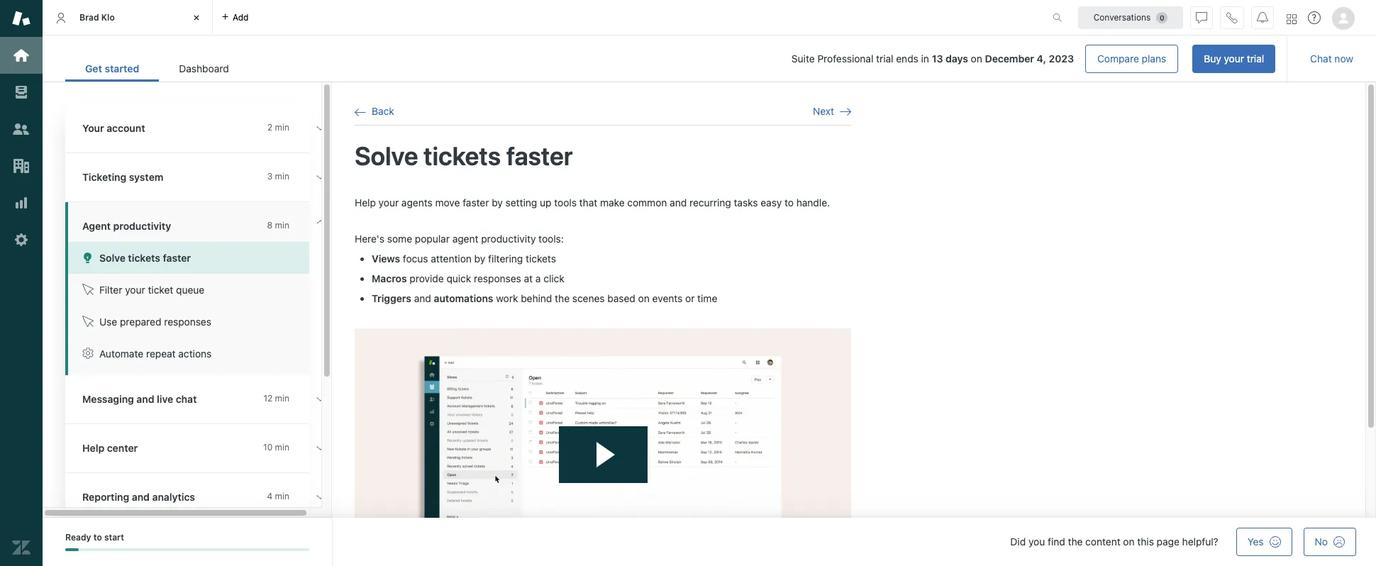 Task type: describe. For each thing, give the bounding box(es) containing it.
use prepared responses button
[[68, 306, 309, 338]]

triggers and automations work behind the scenes based on events or time
[[372, 292, 718, 304]]

click
[[544, 272, 565, 284]]

based
[[608, 292, 636, 304]]

chat now button
[[1299, 45, 1365, 73]]

zendesk support image
[[12, 9, 31, 28]]

recurring
[[690, 196, 731, 208]]

actions
[[178, 348, 212, 360]]

no
[[1315, 536, 1328, 548]]

tab list containing get started
[[65, 55, 249, 82]]

automations
[[434, 292, 494, 304]]

handle.
[[797, 196, 830, 208]]

filter your ticket queue button
[[68, 274, 309, 306]]

ready
[[65, 532, 91, 543]]

min for help center
[[275, 442, 290, 453]]

suite professional trial ends in 13 days on december 4, 2023
[[792, 53, 1074, 65]]

macros provide quick responses at a click
[[372, 272, 565, 284]]

4
[[267, 491, 273, 502]]

page
[[1157, 536, 1180, 548]]

4 min
[[267, 491, 290, 502]]

and right common at the top of the page
[[670, 196, 687, 208]]

December 4, 2023 text field
[[985, 53, 1074, 65]]

conversations
[[1094, 12, 1151, 22]]

notifications image
[[1257, 12, 1269, 23]]

yes
[[1248, 536, 1264, 548]]

2023
[[1049, 53, 1074, 65]]

section containing suite professional trial ends in
[[260, 45, 1276, 73]]

add button
[[213, 0, 257, 35]]

1 vertical spatial faster
[[463, 196, 489, 208]]

8
[[267, 220, 273, 231]]

attention
[[431, 252, 472, 265]]

here's
[[355, 233, 385, 245]]

0 horizontal spatial by
[[474, 252, 486, 265]]

ticket
[[148, 284, 173, 296]]

brad klo tab
[[43, 0, 213, 35]]

10 min
[[263, 442, 290, 453]]

agent productivity
[[82, 220, 171, 232]]

1 vertical spatial productivity
[[481, 233, 536, 245]]

messaging
[[82, 393, 134, 405]]

region containing help your agents move faster by setting up tools that make common and recurring tasks easy to handle.
[[355, 196, 852, 566]]

at
[[524, 272, 533, 284]]

next
[[813, 105, 835, 117]]

ready to start
[[65, 532, 124, 543]]

progress-bar progress bar
[[65, 549, 309, 552]]

messaging and live chat heading
[[65, 375, 335, 424]]

that
[[580, 196, 598, 208]]

prepared
[[120, 316, 161, 328]]

admin image
[[12, 231, 31, 249]]

center
[[107, 442, 138, 454]]

some
[[387, 233, 412, 245]]

suite
[[792, 53, 815, 65]]

reporting
[[82, 491, 129, 503]]

10
[[263, 442, 273, 453]]

views focus attention by filtering tickets
[[372, 252, 556, 265]]

your account
[[82, 122, 145, 134]]

help your agents move faster by setting up tools that make common and recurring tasks easy to handle.
[[355, 196, 830, 208]]

time
[[698, 292, 718, 304]]

your for buy
[[1224, 53, 1245, 65]]

brad klo
[[79, 12, 115, 23]]

help center heading
[[65, 424, 335, 473]]

min for ticketing system
[[275, 171, 290, 182]]

events
[[653, 292, 683, 304]]

2 horizontal spatial tickets
[[526, 252, 556, 265]]

days
[[946, 53, 969, 65]]

agent
[[453, 233, 479, 245]]

helpful?
[[1183, 536, 1219, 548]]

faster inside button
[[163, 252, 191, 264]]

klo
[[101, 12, 115, 23]]

productivity inside heading
[[113, 220, 171, 232]]

add
[[233, 12, 249, 22]]

plans
[[1142, 53, 1167, 65]]

compare plans
[[1098, 53, 1167, 65]]

main element
[[0, 0, 43, 566]]

move
[[435, 196, 460, 208]]

get
[[85, 62, 102, 75]]

buy your trial
[[1204, 53, 1265, 65]]

start
[[104, 532, 124, 543]]

zendesk image
[[12, 539, 31, 557]]

zendesk products image
[[1287, 14, 1297, 24]]

tasks
[[734, 196, 758, 208]]

tabs tab list
[[43, 0, 1038, 35]]

provide
[[410, 272, 444, 284]]

0 vertical spatial on
[[971, 53, 983, 65]]

3
[[267, 171, 273, 182]]

close image
[[189, 11, 204, 25]]

organizations image
[[12, 157, 31, 175]]

buy
[[1204, 53, 1222, 65]]

focus
[[403, 252, 428, 265]]

trial for professional
[[877, 53, 894, 65]]

popular
[[415, 233, 450, 245]]

scenes
[[573, 292, 605, 304]]

help for help center
[[82, 442, 104, 454]]

use
[[99, 316, 117, 328]]

help center
[[82, 442, 138, 454]]

dashboard
[[179, 62, 229, 75]]

the inside footer
[[1068, 536, 1083, 548]]

find
[[1048, 536, 1066, 548]]

queue
[[176, 284, 205, 296]]

3 min
[[267, 171, 290, 182]]



Task type: locate. For each thing, give the bounding box(es) containing it.
footer containing did you find the content on this page helpful?
[[43, 518, 1377, 566]]

your
[[1224, 53, 1245, 65], [379, 196, 399, 208], [125, 284, 145, 296]]

0 horizontal spatial your
[[125, 284, 145, 296]]

automate repeat actions
[[99, 348, 212, 360]]

automate repeat actions button
[[68, 338, 309, 370]]

help for help your agents move faster by setting up tools that make common and recurring tasks easy to handle.
[[355, 196, 376, 208]]

1 trial from the left
[[877, 53, 894, 65]]

1 vertical spatial by
[[474, 252, 486, 265]]

get started
[[85, 62, 139, 75]]

3 min from the top
[[275, 220, 290, 231]]

on right days
[[971, 53, 983, 65]]

by left the setting
[[492, 196, 503, 208]]

0 vertical spatial the
[[555, 292, 570, 304]]

compare plans button
[[1086, 45, 1179, 73]]

0 horizontal spatial on
[[638, 292, 650, 304]]

min inside "reporting and analytics" heading
[[275, 491, 290, 502]]

2 trial from the left
[[1247, 53, 1265, 65]]

1 min from the top
[[275, 122, 290, 133]]

2 vertical spatial your
[[125, 284, 145, 296]]

faster right move
[[463, 196, 489, 208]]

and left live at the bottom left
[[137, 393, 154, 405]]

buy your trial button
[[1193, 45, 1276, 73]]

0 horizontal spatial the
[[555, 292, 570, 304]]

footer
[[43, 518, 1377, 566]]

0 vertical spatial responses
[[474, 272, 521, 284]]

4,
[[1037, 53, 1047, 65]]

4 min from the top
[[275, 393, 290, 404]]

brad
[[79, 12, 99, 23]]

agent productivity heading
[[65, 202, 335, 242]]

1 vertical spatial on
[[638, 292, 650, 304]]

1 horizontal spatial responses
[[474, 272, 521, 284]]

tab list
[[65, 55, 249, 82]]

next button
[[813, 105, 852, 118]]

min inside messaging and live chat heading
[[275, 393, 290, 404]]

the right find
[[1068, 536, 1083, 548]]

0 horizontal spatial productivity
[[113, 220, 171, 232]]

0 vertical spatial to
[[785, 196, 794, 208]]

ends
[[897, 53, 919, 65]]

filtering
[[488, 252, 523, 265]]

video thumbnail image
[[355, 328, 852, 566], [355, 328, 852, 566]]

trial down notifications image
[[1247, 53, 1265, 65]]

5 min from the top
[[275, 442, 290, 453]]

your left agents
[[379, 196, 399, 208]]

responses
[[474, 272, 521, 284], [164, 316, 211, 328]]

0 vertical spatial by
[[492, 196, 503, 208]]

setting
[[506, 196, 537, 208]]

2 vertical spatial on
[[1124, 536, 1135, 548]]

responses inside button
[[164, 316, 211, 328]]

agent
[[82, 220, 111, 232]]

min for reporting and analytics
[[275, 491, 290, 502]]

your inside region
[[379, 196, 399, 208]]

1 vertical spatial solve tickets faster
[[99, 252, 191, 264]]

solve tickets faster
[[355, 141, 573, 171], [99, 252, 191, 264]]

0 vertical spatial productivity
[[113, 220, 171, 232]]

1 horizontal spatial to
[[785, 196, 794, 208]]

tickets inside "content-title" region
[[424, 141, 501, 171]]

your for filter
[[125, 284, 145, 296]]

2 min
[[268, 122, 290, 133]]

your right buy
[[1224, 53, 1245, 65]]

tools:
[[539, 233, 564, 245]]

in
[[922, 53, 930, 65]]

faster up filter your ticket queue button
[[163, 252, 191, 264]]

solve up filter
[[99, 252, 126, 264]]

0 vertical spatial help
[[355, 196, 376, 208]]

progress bar image
[[65, 549, 79, 552]]

1 horizontal spatial solve tickets faster
[[355, 141, 573, 171]]

1 vertical spatial responses
[[164, 316, 211, 328]]

region
[[355, 196, 852, 566]]

december
[[985, 53, 1035, 65]]

min right 2
[[275, 122, 290, 133]]

on right based
[[638, 292, 650, 304]]

on
[[971, 53, 983, 65], [638, 292, 650, 304], [1124, 536, 1135, 548]]

your account heading
[[65, 104, 335, 153]]

and left analytics
[[132, 491, 150, 503]]

professional
[[818, 53, 874, 65]]

chat
[[176, 393, 197, 405]]

0 horizontal spatial tickets
[[128, 252, 160, 264]]

button displays agent's chat status as invisible. image
[[1196, 12, 1208, 23]]

min for messaging and live chat
[[275, 393, 290, 404]]

solve tickets faster up "filter your ticket queue"
[[99, 252, 191, 264]]

solve down back
[[355, 141, 418, 171]]

1 horizontal spatial productivity
[[481, 233, 536, 245]]

trial left "ends"
[[877, 53, 894, 65]]

12
[[264, 393, 273, 404]]

2 horizontal spatial faster
[[506, 141, 573, 171]]

help inside heading
[[82, 442, 104, 454]]

reporting image
[[12, 194, 31, 212]]

solve tickets faster button
[[68, 242, 309, 274]]

quick
[[447, 272, 471, 284]]

min inside agent productivity heading
[[275, 220, 290, 231]]

2 horizontal spatial your
[[1224, 53, 1245, 65]]

account
[[107, 122, 145, 134]]

chat now
[[1311, 53, 1354, 65]]

1 horizontal spatial tickets
[[424, 141, 501, 171]]

faster
[[506, 141, 573, 171], [463, 196, 489, 208], [163, 252, 191, 264]]

section
[[260, 45, 1276, 73]]

0 horizontal spatial solve tickets faster
[[99, 252, 191, 264]]

min right 3
[[275, 171, 290, 182]]

productivity right agent
[[113, 220, 171, 232]]

min right 10
[[275, 442, 290, 453]]

agents
[[402, 196, 433, 208]]

solve
[[355, 141, 418, 171], [99, 252, 126, 264]]

content-title region
[[355, 140, 852, 173]]

1 horizontal spatial faster
[[463, 196, 489, 208]]

0 horizontal spatial trial
[[877, 53, 894, 65]]

now
[[1335, 53, 1354, 65]]

on left this
[[1124, 536, 1135, 548]]

tickets inside solve tickets faster button
[[128, 252, 160, 264]]

filter your ticket queue
[[99, 284, 205, 296]]

min right 12
[[275, 393, 290, 404]]

macros
[[372, 272, 407, 284]]

0 horizontal spatial responses
[[164, 316, 211, 328]]

min inside the help center heading
[[275, 442, 290, 453]]

help up here's
[[355, 196, 376, 208]]

trial for your
[[1247, 53, 1265, 65]]

tickets
[[424, 141, 501, 171], [128, 252, 160, 264], [526, 252, 556, 265]]

tickets up "filter your ticket queue"
[[128, 252, 160, 264]]

1 vertical spatial to
[[93, 532, 102, 543]]

video element
[[355, 328, 852, 566]]

13
[[932, 53, 943, 65]]

12 min
[[264, 393, 290, 404]]

to left start
[[93, 532, 102, 543]]

1 horizontal spatial help
[[355, 196, 376, 208]]

faster inside "content-title" region
[[506, 141, 573, 171]]

ticketing
[[82, 171, 126, 183]]

conversations button
[[1079, 6, 1184, 29]]

your for help
[[379, 196, 399, 208]]

trial
[[877, 53, 894, 65], [1247, 53, 1265, 65]]

your
[[82, 122, 104, 134]]

the
[[555, 292, 570, 304], [1068, 536, 1083, 548]]

solve inside "content-title" region
[[355, 141, 418, 171]]

filter
[[99, 284, 122, 296]]

and for messaging and live chat
[[137, 393, 154, 405]]

0 vertical spatial faster
[[506, 141, 573, 171]]

and down 'provide'
[[414, 292, 431, 304]]

analytics
[[152, 491, 195, 503]]

1 horizontal spatial your
[[379, 196, 399, 208]]

and for triggers and automations work behind the scenes based on events or time
[[414, 292, 431, 304]]

min for your account
[[275, 122, 290, 133]]

help
[[355, 196, 376, 208], [82, 442, 104, 454]]

0 vertical spatial your
[[1224, 53, 1245, 65]]

1 vertical spatial the
[[1068, 536, 1083, 548]]

trial inside button
[[1247, 53, 1265, 65]]

1 vertical spatial help
[[82, 442, 104, 454]]

1 vertical spatial solve
[[99, 252, 126, 264]]

tickets up move
[[424, 141, 501, 171]]

tickets up "a"
[[526, 252, 556, 265]]

1 horizontal spatial the
[[1068, 536, 1083, 548]]

0 horizontal spatial help
[[82, 442, 104, 454]]

min for agent productivity
[[275, 220, 290, 231]]

you
[[1029, 536, 1045, 548]]

6 min from the top
[[275, 491, 290, 502]]

min inside your account heading
[[275, 122, 290, 133]]

and for reporting and analytics
[[132, 491, 150, 503]]

make
[[600, 196, 625, 208]]

triggers
[[372, 292, 412, 304]]

your right filter
[[125, 284, 145, 296]]

did
[[1011, 536, 1026, 548]]

reporting and analytics
[[82, 491, 195, 503]]

0 vertical spatial solve
[[355, 141, 418, 171]]

8 min
[[267, 220, 290, 231]]

2 horizontal spatial on
[[1124, 536, 1135, 548]]

solve inside button
[[99, 252, 126, 264]]

views image
[[12, 83, 31, 101]]

this
[[1138, 536, 1154, 548]]

1 horizontal spatial on
[[971, 53, 983, 65]]

dashboard tab
[[159, 55, 249, 82]]

1 horizontal spatial solve
[[355, 141, 418, 171]]

reporting and analytics heading
[[65, 473, 335, 522]]

responses down filtering
[[474, 272, 521, 284]]

solve tickets faster inside solve tickets faster button
[[99, 252, 191, 264]]

solve tickets faster up move
[[355, 141, 573, 171]]

get help image
[[1309, 11, 1321, 24]]

productivity up filtering
[[481, 233, 536, 245]]

0 horizontal spatial solve
[[99, 252, 126, 264]]

min right the 8
[[275, 220, 290, 231]]

responses up automate repeat actions button
[[164, 316, 211, 328]]

back
[[372, 105, 394, 117]]

yes button
[[1237, 528, 1293, 556]]

customers image
[[12, 120, 31, 138]]

faster up the up
[[506, 141, 573, 171]]

ticketing system heading
[[65, 153, 335, 202]]

by up macros provide quick responses at a click
[[474, 252, 486, 265]]

min inside ticketing system "heading"
[[275, 171, 290, 182]]

1 horizontal spatial trial
[[1247, 53, 1265, 65]]

ticketing system
[[82, 171, 164, 183]]

min right 4
[[275, 491, 290, 502]]

and
[[670, 196, 687, 208], [414, 292, 431, 304], [137, 393, 154, 405], [132, 491, 150, 503]]

solve tickets faster inside "content-title" region
[[355, 141, 573, 171]]

to right easy
[[785, 196, 794, 208]]

your inside button
[[1224, 53, 1245, 65]]

2 min from the top
[[275, 171, 290, 182]]

content
[[1086, 536, 1121, 548]]

1 horizontal spatial by
[[492, 196, 503, 208]]

0 horizontal spatial to
[[93, 532, 102, 543]]

0 vertical spatial solve tickets faster
[[355, 141, 573, 171]]

0 horizontal spatial faster
[[163, 252, 191, 264]]

did you find the content on this page helpful?
[[1011, 536, 1219, 548]]

compare
[[1098, 53, 1140, 65]]

started
[[105, 62, 139, 75]]

use prepared responses
[[99, 316, 211, 328]]

2
[[268, 122, 273, 133]]

1 vertical spatial your
[[379, 196, 399, 208]]

get started image
[[12, 46, 31, 65]]

automate
[[99, 348, 143, 360]]

or
[[686, 292, 695, 304]]

2 vertical spatial faster
[[163, 252, 191, 264]]

messaging and live chat
[[82, 393, 197, 405]]

chat
[[1311, 53, 1332, 65]]

help left center
[[82, 442, 104, 454]]

no button
[[1304, 528, 1357, 556]]

your inside button
[[125, 284, 145, 296]]

the down click
[[555, 292, 570, 304]]

live
[[157, 393, 173, 405]]

up
[[540, 196, 552, 208]]



Task type: vqa. For each thing, say whether or not it's contained in the screenshot.


